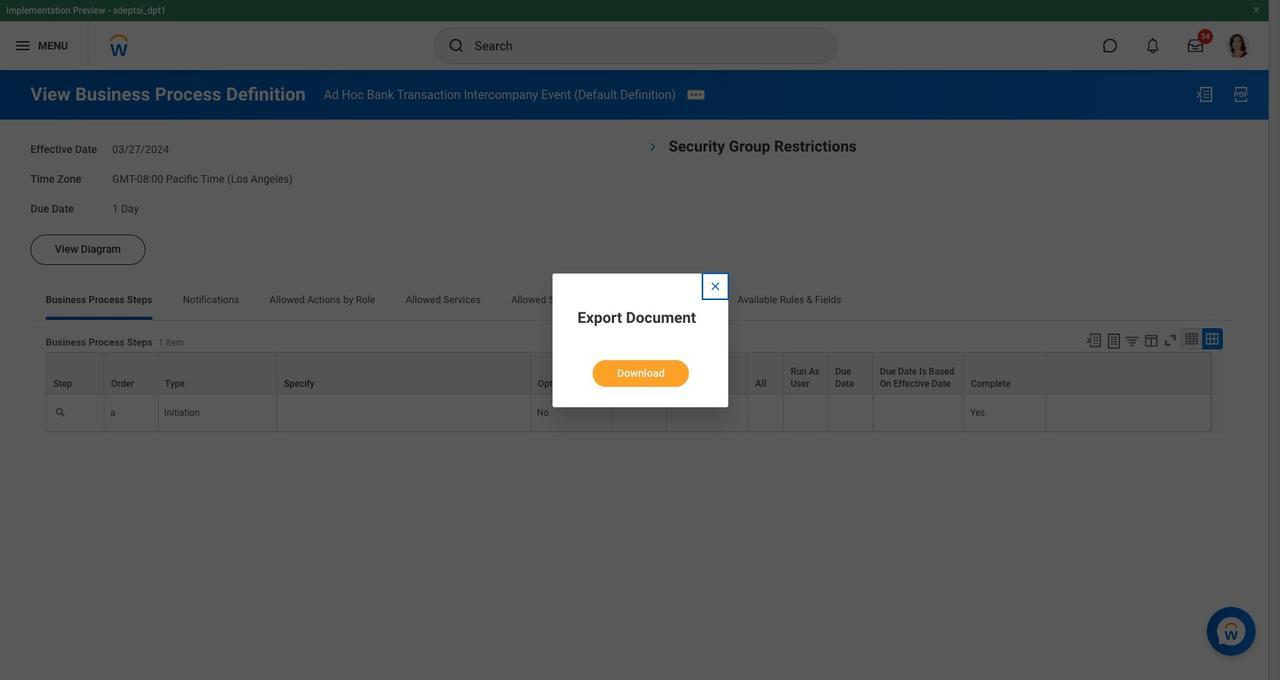 Task type: vqa. For each thing, say whether or not it's contained in the screenshot.
3rd ALLOWED
yes



Task type: describe. For each thing, give the bounding box(es) containing it.
on
[[880, 379, 891, 390]]

5 cell from the left
[[873, 395, 964, 432]]

business process steps 1 item
[[46, 336, 184, 348]]

due date is based on effective date
[[880, 367, 954, 390]]

gmt-08:00 pacific time (los angeles) element
[[112, 170, 293, 185]]

order
[[111, 379, 134, 390]]

definition
[[226, 84, 306, 105]]

03/27/2024
[[112, 143, 169, 155]]

run as user button
[[784, 353, 828, 394]]

due date button
[[828, 353, 872, 394]]

complete
[[971, 379, 1010, 390]]

1 inside the "business process steps 1 item"
[[158, 337, 164, 348]]

due date inside popup button
[[835, 367, 854, 390]]

download button
[[592, 360, 689, 387]]

links
[[684, 294, 707, 306]]

time zone
[[30, 173, 81, 185]]

3 cell from the left
[[784, 395, 828, 432]]

day
[[121, 202, 139, 214]]

yes
[[970, 408, 985, 419]]

&
[[807, 294, 813, 306]]

based
[[929, 367, 954, 377]]

security
[[669, 137, 725, 155]]

(default
[[574, 87, 617, 102]]

1 day
[[112, 202, 139, 214]]

item
[[166, 337, 184, 348]]

allowed for allowed services
[[406, 294, 441, 306]]

specify button
[[277, 353, 530, 394]]

08:00
[[137, 173, 163, 185]]

effective date
[[30, 143, 97, 155]]

allowed subprocess for
[[511, 294, 618, 306]]

group inside popup button
[[620, 379, 644, 390]]

angeles)
[[251, 173, 293, 185]]

search image
[[447, 37, 466, 55]]

transaction
[[397, 87, 461, 102]]

-
[[108, 5, 111, 16]]

pacific
[[166, 173, 198, 185]]

allowed services
[[406, 294, 481, 306]]

gmt-08:00 pacific time (los angeles)
[[112, 173, 293, 185]]

1 cell from the left
[[277, 395, 531, 432]]

inbox large image
[[1188, 38, 1203, 53]]

view for view diagram
[[55, 243, 78, 255]]

related links
[[648, 294, 707, 306]]

zone
[[57, 173, 81, 185]]

date down zone
[[52, 202, 74, 214]]

actions
[[307, 294, 341, 306]]

date up zone
[[75, 143, 97, 155]]

close environment banner image
[[1252, 5, 1261, 14]]

related
[[648, 294, 681, 306]]

role
[[356, 294, 375, 306]]

process for business process steps 1 item
[[89, 336, 125, 348]]

expand table image
[[1205, 332, 1220, 347]]

specify
[[284, 379, 314, 390]]

steps for business process steps
[[127, 294, 152, 306]]

gmt-
[[112, 173, 137, 185]]

optional button
[[531, 353, 612, 394]]

run as user
[[791, 367, 820, 390]]

type button
[[158, 353, 276, 394]]

close image
[[709, 280, 721, 292]]

no
[[537, 408, 549, 419]]

tab list inside the "view business process definition" main content
[[30, 284, 1238, 320]]

all
[[755, 379, 766, 390]]

date down the based
[[932, 379, 951, 390]]

profile logan mcneil element
[[1217, 29, 1259, 62]]

0 vertical spatial 1
[[112, 202, 118, 214]]

implementation
[[6, 5, 71, 16]]

step button
[[46, 353, 104, 394]]

routing modifier button
[[667, 353, 748, 394]]

subprocess
[[549, 294, 601, 306]]

business process steps
[[46, 294, 152, 306]]

effective inside due date is based on effective date
[[894, 379, 929, 390]]

date left is
[[898, 367, 917, 377]]

row containing routing modifier
[[46, 352, 1211, 395]]

business for business process steps
[[46, 294, 86, 306]]

time inside gmt-08:00 pacific time (los angeles) element
[[201, 173, 225, 185]]

export
[[577, 308, 622, 326]]

implementation preview -   adeptai_dpt1 banner
[[0, 0, 1269, 70]]

export document dialog
[[552, 273, 728, 407]]

allowed for allowed actions by role
[[270, 294, 305, 306]]

available rules & fields
[[738, 294, 841, 306]]

export to excel image for business process steps
[[1086, 332, 1103, 349]]

steps for business process steps 1 item
[[127, 336, 152, 348]]

definition)
[[620, 87, 676, 102]]

0 horizontal spatial effective
[[30, 143, 72, 155]]

0 horizontal spatial due date
[[30, 202, 74, 214]]

available
[[738, 294, 777, 306]]

initiation element
[[164, 405, 200, 419]]



Task type: locate. For each thing, give the bounding box(es) containing it.
bank
[[367, 87, 394, 102]]

download region
[[577, 348, 704, 388]]

group button
[[613, 353, 666, 394]]

due date is based on effective date button
[[873, 353, 963, 394]]

by
[[343, 294, 353, 306]]

diagram
[[81, 243, 121, 255]]

2 horizontal spatial due
[[880, 367, 896, 377]]

2 cell from the left
[[748, 395, 784, 432]]

is
[[919, 367, 927, 377]]

0 vertical spatial due date
[[30, 202, 74, 214]]

fullscreen image
[[1162, 332, 1179, 349]]

0 horizontal spatial export to excel image
[[1086, 332, 1103, 349]]

view up the "effective date"
[[30, 84, 71, 105]]

business up effective date element
[[75, 84, 150, 105]]

1 horizontal spatial effective
[[894, 379, 929, 390]]

toolbar inside the "view business process definition" main content
[[1079, 329, 1223, 352]]

group
[[729, 137, 770, 155], [620, 379, 644, 390]]

all button
[[748, 353, 783, 394]]

1 horizontal spatial due
[[835, 367, 851, 377]]

2 time from the left
[[201, 173, 225, 185]]

click to view/edit grid preferences image
[[1143, 332, 1160, 349]]

notifications large image
[[1145, 38, 1160, 53]]

allowed for allowed subprocess for
[[511, 294, 546, 306]]

download
[[617, 367, 664, 379]]

1 vertical spatial view
[[55, 243, 78, 255]]

cell down due date popup button
[[828, 395, 873, 432]]

1 horizontal spatial group
[[729, 137, 770, 155]]

1 row from the top
[[46, 352, 1211, 395]]

date
[[75, 143, 97, 155], [52, 202, 74, 214], [898, 367, 917, 377], [835, 379, 854, 390], [932, 379, 951, 390]]

0 horizontal spatial 1
[[112, 202, 118, 214]]

1 horizontal spatial time
[[201, 173, 225, 185]]

view inside button
[[55, 243, 78, 255]]

effective up the time zone
[[30, 143, 72, 155]]

0 vertical spatial effective
[[30, 143, 72, 155]]

cell
[[277, 395, 531, 432], [748, 395, 784, 432], [784, 395, 828, 432], [828, 395, 873, 432], [873, 395, 964, 432], [1046, 395, 1211, 432]]

due right "as"
[[835, 367, 851, 377]]

view for view business process definition
[[30, 84, 71, 105]]

due up 'on'
[[880, 367, 896, 377]]

1 vertical spatial due date
[[835, 367, 854, 390]]

tab list
[[30, 284, 1238, 320]]

select to filter grid data image
[[1124, 333, 1141, 349]]

ad
[[324, 87, 339, 102]]

restrictions
[[774, 137, 857, 155]]

process up order popup button
[[89, 336, 125, 348]]

1 steps from the top
[[127, 294, 152, 306]]

1 vertical spatial steps
[[127, 336, 152, 348]]

0 horizontal spatial time
[[30, 173, 55, 185]]

security group restrictions button
[[669, 137, 857, 155]]

optional
[[538, 379, 572, 390]]

initiation
[[164, 408, 200, 419]]

due date
[[30, 202, 74, 214], [835, 367, 854, 390]]

allowed left actions
[[270, 294, 305, 306]]

implementation preview -   adeptai_dpt1
[[6, 5, 166, 16]]

2 vertical spatial business
[[46, 336, 86, 348]]

row
[[46, 352, 1211, 395], [46, 395, 1211, 432]]

export to excel image
[[1195, 85, 1214, 104], [1086, 332, 1103, 349]]

4 cell from the left
[[828, 395, 873, 432]]

view business process definition main content
[[0, 70, 1269, 488]]

export document
[[577, 308, 696, 326]]

2 steps from the top
[[127, 336, 152, 348]]

for
[[603, 294, 618, 306]]

steps up order popup button
[[127, 336, 152, 348]]

1 vertical spatial export to excel image
[[1086, 332, 1103, 349]]

as
[[809, 367, 820, 377]]

0 vertical spatial process
[[155, 84, 222, 105]]

preview
[[73, 5, 105, 16]]

export to excel image left "export to worksheets" icon
[[1086, 332, 1103, 349]]

1 time from the left
[[30, 173, 55, 185]]

time left zone
[[30, 173, 55, 185]]

modifier
[[674, 379, 708, 390]]

allowed actions by role
[[270, 294, 375, 306]]

rules
[[780, 294, 804, 306]]

due for due date popup button
[[835, 367, 851, 377]]

event
[[541, 87, 571, 102]]

0 vertical spatial group
[[729, 137, 770, 155]]

view printable version (pdf) image
[[1232, 85, 1250, 104]]

effective date element
[[112, 134, 169, 157]]

ad hoc bank transaction intercompany event (default definition) link
[[324, 87, 676, 102]]

process up the "business process steps 1 item" on the left of the page
[[89, 294, 125, 306]]

1 vertical spatial process
[[89, 294, 125, 306]]

view
[[30, 84, 71, 105], [55, 243, 78, 255]]

allowed left services
[[406, 294, 441, 306]]

date right the run as user
[[835, 379, 854, 390]]

(los
[[227, 173, 248, 185]]

time
[[30, 173, 55, 185], [201, 173, 225, 185]]

process
[[155, 84, 222, 105], [89, 294, 125, 306], [89, 336, 125, 348]]

0 horizontal spatial due
[[30, 202, 49, 214]]

due inside due date is based on effective date
[[880, 367, 896, 377]]

2 vertical spatial process
[[89, 336, 125, 348]]

business up step popup button
[[46, 336, 86, 348]]

hoc
[[342, 87, 364, 102]]

0 horizontal spatial allowed
[[270, 294, 305, 306]]

1 vertical spatial 1
[[158, 337, 164, 348]]

1 left day
[[112, 202, 118, 214]]

effective down is
[[894, 379, 929, 390]]

0 vertical spatial business
[[75, 84, 150, 105]]

due date down the time zone
[[30, 202, 74, 214]]

1 vertical spatial group
[[620, 379, 644, 390]]

1
[[112, 202, 118, 214], [158, 337, 164, 348]]

tab list containing business process steps
[[30, 284, 1238, 320]]

steps
[[127, 294, 152, 306], [127, 336, 152, 348]]

row containing a
[[46, 395, 1211, 432]]

a
[[110, 408, 115, 419]]

1 allowed from the left
[[270, 294, 305, 306]]

step
[[53, 379, 72, 390]]

1 left item
[[158, 337, 164, 348]]

toolbar
[[1079, 329, 1223, 352]]

2 horizontal spatial allowed
[[511, 294, 546, 306]]

adeptai_dpt1
[[113, 5, 166, 16]]

process for business process steps
[[89, 294, 125, 306]]

services
[[443, 294, 481, 306]]

1 horizontal spatial due date
[[835, 367, 854, 390]]

routing
[[674, 367, 705, 377]]

routing modifier
[[674, 367, 708, 390]]

document
[[626, 308, 696, 326]]

due down the time zone
[[30, 202, 49, 214]]

cell down all
[[748, 395, 784, 432]]

0 vertical spatial export to excel image
[[1195, 85, 1214, 104]]

view diagram
[[55, 243, 121, 255]]

0 vertical spatial view
[[30, 84, 71, 105]]

due date right "as"
[[835, 367, 854, 390]]

0 vertical spatial steps
[[127, 294, 152, 306]]

user
[[791, 379, 809, 390]]

cell down user
[[784, 395, 828, 432]]

time left (los
[[201, 173, 225, 185]]

export to worksheets image
[[1105, 332, 1123, 351]]

business for business process steps 1 item
[[46, 336, 86, 348]]

due for due date is based on effective date popup button
[[880, 367, 896, 377]]

2 allowed from the left
[[406, 294, 441, 306]]

due
[[30, 202, 49, 214], [835, 367, 851, 377], [880, 367, 896, 377]]

1 vertical spatial business
[[46, 294, 86, 306]]

run
[[791, 367, 807, 377]]

fields
[[815, 294, 841, 306]]

1 horizontal spatial allowed
[[406, 294, 441, 306]]

1 horizontal spatial export to excel image
[[1195, 85, 1214, 104]]

steps up the "business process steps 1 item" on the left of the page
[[127, 294, 152, 306]]

order button
[[104, 353, 157, 394]]

complete button
[[964, 353, 1045, 394]]

process up effective date element
[[155, 84, 222, 105]]

export to excel image for view business process definition
[[1195, 85, 1214, 104]]

ad hoc bank transaction intercompany event (default definition)
[[324, 87, 676, 102]]

3 allowed from the left
[[511, 294, 546, 306]]

allowed left the subprocess
[[511, 294, 546, 306]]

intercompany
[[464, 87, 538, 102]]

cell down the select to filter grid data icon
[[1046, 395, 1211, 432]]

business down "view diagram" button
[[46, 294, 86, 306]]

view diagram button
[[30, 235, 145, 265]]

cell down due date is based on effective date
[[873, 395, 964, 432]]

1 vertical spatial effective
[[894, 379, 929, 390]]

6 cell from the left
[[1046, 395, 1211, 432]]

effective
[[30, 143, 72, 155], [894, 379, 929, 390]]

security group restrictions
[[669, 137, 857, 155]]

1 horizontal spatial 1
[[158, 337, 164, 348]]

table image
[[1184, 332, 1199, 347]]

view left the diagram at the left
[[55, 243, 78, 255]]

view business process definition
[[30, 84, 306, 105]]

allowed
[[270, 294, 305, 306], [406, 294, 441, 306], [511, 294, 546, 306]]

export to excel image left view printable version (pdf) icon on the top right of page
[[1195, 85, 1214, 104]]

cell down specify popup button
[[277, 395, 531, 432]]

type
[[165, 379, 185, 390]]

0 horizontal spatial group
[[620, 379, 644, 390]]

2 row from the top
[[46, 395, 1211, 432]]

1 day element
[[112, 199, 139, 214]]

notifications
[[183, 294, 239, 306]]



